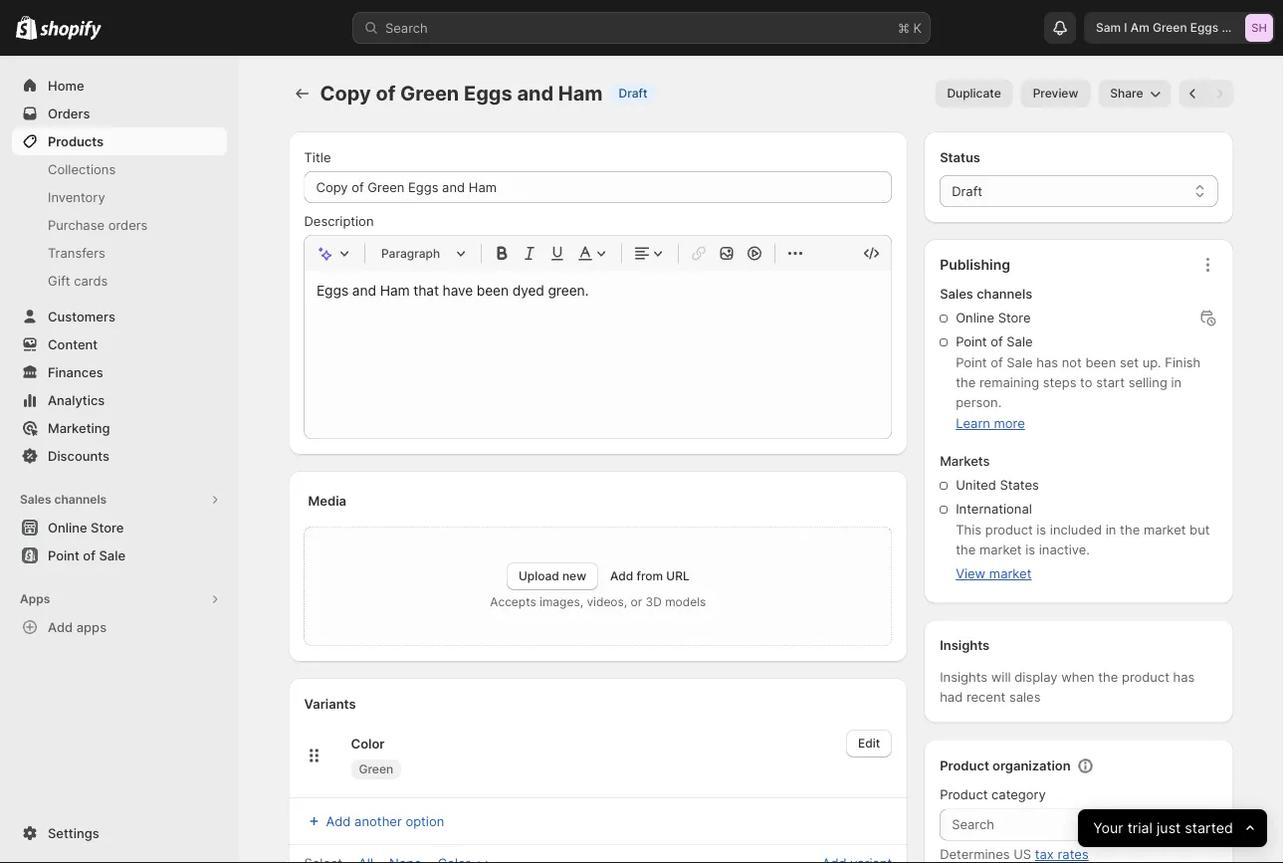 Task type: vqa. For each thing, say whether or not it's contained in the screenshot.
Online Store link
yes



Task type: describe. For each thing, give the bounding box(es) containing it.
set
[[1120, 355, 1139, 370]]

analytics
[[48, 392, 105, 408]]

copy of green eggs and ham
[[320, 81, 603, 106]]

0 vertical spatial point
[[956, 334, 987, 349]]

0 horizontal spatial ham
[[558, 81, 603, 106]]

media
[[308, 493, 346, 508]]

the inside the point of sale has not been set up. finish the remaining steps to start selling in person. learn more
[[956, 375, 976, 390]]

display
[[1015, 670, 1058, 685]]

next image
[[1210, 84, 1230, 104]]

sam
[[1096, 20, 1121, 35]]

gift cards link
[[12, 267, 227, 295]]

1 horizontal spatial sales channels
[[940, 286, 1033, 302]]

to
[[1080, 375, 1093, 390]]

insights for insights will display when the product has had recent sales
[[940, 670, 988, 685]]

online store button
[[0, 514, 239, 542]]

online store inside online store link
[[48, 520, 124, 535]]

start
[[1096, 375, 1125, 390]]

gift
[[48, 273, 70, 288]]

upload new button
[[507, 562, 598, 590]]

not
[[1062, 355, 1082, 370]]

steps
[[1043, 375, 1077, 390]]

point inside the point of sale has not been set up. finish the remaining steps to start selling in person. learn more
[[956, 355, 987, 370]]

upload
[[519, 569, 559, 583]]

product inside insights will display when the product has had recent sales
[[1122, 670, 1170, 685]]

sam i am green eggs and ham
[[1096, 20, 1273, 35]]

has inside the point of sale has not been set up. finish the remaining steps to start selling in person. learn more
[[1037, 355, 1058, 370]]

point inside "link"
[[48, 548, 80, 563]]

customers link
[[12, 303, 227, 331]]

1 vertical spatial market
[[980, 542, 1022, 558]]

add apps
[[48, 619, 107, 635]]

accepts
[[490, 595, 536, 609]]

copy
[[320, 81, 371, 106]]

sales inside button
[[20, 492, 51, 507]]

apps button
[[12, 585, 227, 613]]

option
[[406, 813, 444, 829]]

share button
[[1098, 80, 1171, 108]]

upload new
[[519, 569, 586, 583]]

learn more link
[[956, 416, 1025, 431]]

content
[[48, 336, 98, 352]]

1 vertical spatial is
[[1026, 542, 1035, 558]]

selling
[[1129, 375, 1168, 390]]

add from url
[[610, 569, 690, 583]]

0 vertical spatial market
[[1144, 522, 1186, 538]]

organization
[[993, 758, 1071, 774]]

sales channels button
[[12, 486, 227, 514]]

accepts images, videos, or 3d models
[[490, 595, 706, 609]]

images,
[[540, 595, 583, 609]]

gift cards
[[48, 273, 108, 288]]

home link
[[12, 72, 227, 100]]

tax
[[1035, 847, 1054, 862]]

insights for insights
[[940, 638, 990, 653]]

product inside this product is included in the market but the market is inactive. view market
[[985, 522, 1033, 538]]

0 horizontal spatial shopify image
[[16, 16, 37, 40]]

product for product category
[[940, 787, 988, 802]]

status
[[940, 149, 981, 165]]

determines
[[940, 847, 1010, 862]]

started
[[1185, 820, 1233, 837]]

products link
[[12, 127, 227, 155]]

marketing
[[48, 420, 110, 436]]

preview button
[[1021, 80, 1090, 108]]

online store link
[[12, 514, 227, 542]]

category
[[992, 787, 1046, 802]]

point of sale inside point of sale "link"
[[48, 548, 125, 563]]

when
[[1061, 670, 1095, 685]]

insights will display when the product has had recent sales
[[940, 670, 1195, 705]]

orders
[[48, 106, 90, 121]]

customers
[[48, 309, 115, 324]]

point of sale has not been set up. finish the remaining steps to start selling in person. learn more
[[956, 355, 1201, 431]]

just
[[1157, 820, 1181, 837]]

settings link
[[12, 819, 227, 847]]

add for add another option
[[326, 813, 351, 829]]

inactive.
[[1039, 542, 1090, 558]]

edit button
[[846, 730, 892, 758]]

analytics link
[[12, 386, 227, 414]]

united states
[[956, 477, 1039, 493]]

share
[[1110, 86, 1143, 101]]

sales channels inside sales channels button
[[20, 492, 107, 507]]

add from url button
[[610, 569, 690, 583]]

new
[[562, 569, 586, 583]]

orders
[[108, 217, 148, 232]]

0 vertical spatial sales
[[940, 286, 973, 302]]

included
[[1050, 522, 1102, 538]]

Product category text field
[[940, 809, 1218, 841]]

the inside insights will display when the product has had recent sales
[[1098, 670, 1118, 685]]

this product is included in the market but the market is inactive. view market
[[956, 522, 1210, 581]]

sales
[[1009, 689, 1041, 705]]

duplicate
[[947, 86, 1001, 101]]

online inside button
[[48, 520, 87, 535]]

⌘
[[898, 20, 910, 35]]

but
[[1190, 522, 1210, 538]]

draft for status
[[952, 183, 983, 199]]

apps
[[20, 592, 50, 606]]

product category
[[940, 787, 1046, 802]]



Task type: locate. For each thing, give the bounding box(es) containing it.
1 vertical spatial point
[[956, 355, 987, 370]]

2 vertical spatial add
[[326, 813, 351, 829]]

1 vertical spatial and
[[517, 81, 554, 106]]

duplicate button
[[935, 80, 1013, 108]]

0 vertical spatial is
[[1037, 522, 1046, 538]]

1 vertical spatial add
[[48, 619, 73, 635]]

market
[[1144, 522, 1186, 538], [980, 542, 1022, 558], [989, 566, 1032, 581]]

1 vertical spatial online store
[[48, 520, 124, 535]]

1 horizontal spatial is
[[1037, 522, 1046, 538]]

1 horizontal spatial green
[[400, 81, 459, 106]]

Title text field
[[304, 171, 892, 203]]

online
[[956, 310, 995, 326], [48, 520, 87, 535]]

is up inactive.
[[1037, 522, 1046, 538]]

your
[[1093, 820, 1123, 837]]

0 horizontal spatial eggs
[[464, 81, 512, 106]]

green right am
[[1153, 20, 1187, 35]]

view market link
[[956, 564, 1032, 584]]

1 vertical spatial online
[[48, 520, 87, 535]]

inventory
[[48, 189, 105, 205]]

0 vertical spatial online store
[[956, 310, 1031, 326]]

learn
[[956, 416, 990, 431]]

color
[[351, 736, 385, 751]]

2 product from the top
[[940, 787, 988, 802]]

product down international
[[985, 522, 1033, 538]]

green down color
[[359, 762, 393, 777]]

1 insights from the top
[[940, 638, 990, 653]]

had
[[940, 689, 963, 705]]

publishing
[[940, 256, 1010, 273]]

sam i am green eggs and ham image
[[1245, 14, 1273, 42]]

i
[[1124, 20, 1128, 35]]

product for product organization
[[940, 758, 989, 774]]

market up view market "link"
[[980, 542, 1022, 558]]

3d
[[646, 595, 662, 609]]

the
[[956, 375, 976, 390], [1120, 522, 1140, 538], [956, 542, 976, 558], [1098, 670, 1118, 685]]

discounts link
[[12, 442, 227, 470]]

product organization
[[940, 758, 1071, 774]]

0 horizontal spatial and
[[517, 81, 554, 106]]

point of sale button
[[0, 542, 239, 569]]

point up the person.
[[956, 355, 987, 370]]

1 vertical spatial draft
[[952, 183, 983, 199]]

product down product organization
[[940, 787, 988, 802]]

the down 'this'
[[956, 542, 976, 558]]

green down search at top
[[400, 81, 459, 106]]

1 horizontal spatial add
[[326, 813, 351, 829]]

up.
[[1143, 355, 1162, 370]]

of inside the point of sale has not been set up. finish the remaining steps to start selling in person. learn more
[[991, 355, 1003, 370]]

international
[[956, 501, 1032, 517]]

draft
[[619, 86, 648, 101], [952, 183, 983, 199]]

purchase orders
[[48, 217, 148, 232]]

online down sales channels button
[[48, 520, 87, 535]]

1 horizontal spatial and
[[1222, 20, 1243, 35]]

title
[[304, 149, 331, 165]]

channels inside button
[[54, 492, 107, 507]]

channels down publishing
[[977, 286, 1033, 302]]

in down finish
[[1171, 375, 1182, 390]]

store up remaining
[[998, 310, 1031, 326]]

channels down discounts
[[54, 492, 107, 507]]

1 horizontal spatial shopify image
[[40, 20, 102, 40]]

0 vertical spatial ham
[[1246, 20, 1273, 35]]

1 vertical spatial channels
[[54, 492, 107, 507]]

0 horizontal spatial draft
[[619, 86, 648, 101]]

1 vertical spatial product
[[940, 787, 988, 802]]

cards
[[74, 273, 108, 288]]

in inside the point of sale has not been set up. finish the remaining steps to start selling in person. learn more
[[1171, 375, 1182, 390]]

0 vertical spatial has
[[1037, 355, 1058, 370]]

in right included
[[1106, 522, 1116, 538]]

1 vertical spatial insights
[[940, 670, 988, 685]]

1 horizontal spatial online
[[956, 310, 995, 326]]

0 vertical spatial channels
[[977, 286, 1033, 302]]

united
[[956, 477, 996, 493]]

0 vertical spatial product
[[940, 758, 989, 774]]

point of sale
[[956, 334, 1033, 349], [48, 548, 125, 563]]

the up the person.
[[956, 375, 976, 390]]

0 horizontal spatial online store
[[48, 520, 124, 535]]

your trial just started
[[1093, 820, 1233, 837]]

add for add apps
[[48, 619, 73, 635]]

2 horizontal spatial add
[[610, 569, 634, 583]]

edit
[[858, 736, 880, 751]]

1 vertical spatial sales
[[20, 492, 51, 507]]

sales channels down discounts
[[20, 492, 107, 507]]

and
[[1222, 20, 1243, 35], [517, 81, 554, 106]]

trial
[[1127, 820, 1153, 837]]

0 vertical spatial draft
[[619, 86, 648, 101]]

channels
[[977, 286, 1033, 302], [54, 492, 107, 507]]

1 vertical spatial product
[[1122, 670, 1170, 685]]

insights
[[940, 638, 990, 653], [940, 670, 988, 685]]

is left inactive.
[[1026, 542, 1035, 558]]

0 horizontal spatial store
[[91, 520, 124, 535]]

preview
[[1033, 86, 1078, 101]]

description
[[304, 213, 374, 228]]

your trial just started button
[[1078, 809, 1267, 847]]

us
[[1014, 847, 1031, 862]]

1 vertical spatial green
[[400, 81, 459, 106]]

sales
[[940, 286, 973, 302], [20, 492, 51, 507]]

the right included
[[1120, 522, 1140, 538]]

tax rates link
[[1035, 847, 1089, 862]]

0 horizontal spatial point of sale
[[48, 548, 125, 563]]

0 vertical spatial insights
[[940, 638, 990, 653]]

draft for copy of green eggs and ham
[[619, 86, 648, 101]]

1 horizontal spatial point of sale
[[956, 334, 1033, 349]]

0 horizontal spatial is
[[1026, 542, 1035, 558]]

marketing link
[[12, 414, 227, 442]]

0 horizontal spatial sales
[[20, 492, 51, 507]]

1 horizontal spatial store
[[998, 310, 1031, 326]]

paragraph
[[381, 246, 440, 260]]

0 horizontal spatial in
[[1106, 522, 1116, 538]]

apps
[[76, 619, 107, 635]]

0 vertical spatial and
[[1222, 20, 1243, 35]]

0 horizontal spatial sales channels
[[20, 492, 107, 507]]

shopify image
[[16, 16, 37, 40], [40, 20, 102, 40]]

0 horizontal spatial product
[[985, 522, 1033, 538]]

1 vertical spatial sales channels
[[20, 492, 107, 507]]

sales channels
[[940, 286, 1033, 302], [20, 492, 107, 507]]

product
[[940, 758, 989, 774], [940, 787, 988, 802]]

1 vertical spatial point of sale
[[48, 548, 125, 563]]

has inside insights will display when the product has had recent sales
[[1173, 670, 1195, 685]]

1 horizontal spatial draft
[[952, 183, 983, 199]]

0 vertical spatial green
[[1153, 20, 1187, 35]]

store down sales channels button
[[91, 520, 124, 535]]

0 horizontal spatial has
[[1037, 355, 1058, 370]]

0 vertical spatial product
[[985, 522, 1033, 538]]

0 vertical spatial store
[[998, 310, 1031, 326]]

0 vertical spatial in
[[1171, 375, 1182, 390]]

0 horizontal spatial channels
[[54, 492, 107, 507]]

of
[[376, 81, 396, 106], [991, 334, 1003, 349], [991, 355, 1003, 370], [83, 548, 96, 563]]

online store down publishing
[[956, 310, 1031, 326]]

sales down publishing
[[940, 286, 973, 302]]

add left from
[[610, 569, 634, 583]]

point of sale down online store link
[[48, 548, 125, 563]]

finish
[[1165, 355, 1201, 370]]

market left "but"
[[1144, 522, 1186, 538]]

0 horizontal spatial online
[[48, 520, 87, 535]]

2 vertical spatial point
[[48, 548, 80, 563]]

of inside "link"
[[83, 548, 96, 563]]

0 horizontal spatial green
[[359, 762, 393, 777]]

0 vertical spatial online
[[956, 310, 995, 326]]

point up remaining
[[956, 334, 987, 349]]

1 horizontal spatial online store
[[956, 310, 1031, 326]]

transfers link
[[12, 239, 227, 267]]

sale inside the point of sale has not been set up. finish the remaining steps to start selling in person. learn more
[[1007, 355, 1033, 370]]

home
[[48, 78, 84, 93]]

ham
[[1246, 20, 1273, 35], [558, 81, 603, 106]]

inventory link
[[12, 183, 227, 211]]

1 vertical spatial eggs
[[464, 81, 512, 106]]

point of sale up remaining
[[956, 334, 1033, 349]]

1 horizontal spatial sales
[[940, 286, 973, 302]]

orders link
[[12, 100, 227, 127]]

purchase orders link
[[12, 211, 227, 239]]

1 product from the top
[[940, 758, 989, 774]]

store inside button
[[91, 520, 124, 535]]

online down publishing
[[956, 310, 995, 326]]

purchase
[[48, 217, 105, 232]]

product up product category
[[940, 758, 989, 774]]

view
[[956, 566, 986, 581]]

2 horizontal spatial green
[[1153, 20, 1187, 35]]

add apps button
[[12, 613, 227, 641]]

am
[[1131, 20, 1150, 35]]

add left apps
[[48, 619, 73, 635]]

point up apps
[[48, 548, 80, 563]]

1 horizontal spatial product
[[1122, 670, 1170, 685]]

1 horizontal spatial ham
[[1246, 20, 1273, 35]]

1 vertical spatial in
[[1106, 522, 1116, 538]]

insights inside insights will display when the product has had recent sales
[[940, 670, 988, 685]]

add for add from url
[[610, 569, 634, 583]]

add left another
[[326, 813, 351, 829]]

or
[[631, 595, 642, 609]]

2 insights from the top
[[940, 670, 988, 685]]

online store down sales channels button
[[48, 520, 124, 535]]

2 vertical spatial green
[[359, 762, 393, 777]]

0 vertical spatial sales channels
[[940, 286, 1033, 302]]

1 horizontal spatial in
[[1171, 375, 1182, 390]]

sales down discounts
[[20, 492, 51, 507]]

0 vertical spatial sale
[[1007, 334, 1033, 349]]

1 horizontal spatial channels
[[977, 286, 1033, 302]]

k
[[913, 20, 922, 35]]

settings
[[48, 825, 99, 841]]

sales channels down publishing
[[940, 286, 1033, 302]]

1 vertical spatial has
[[1173, 670, 1195, 685]]

product
[[985, 522, 1033, 538], [1122, 670, 1170, 685]]

in inside this product is included in the market but the market is inactive. view market
[[1106, 522, 1116, 538]]

finances
[[48, 364, 103, 380]]

person.
[[956, 395, 1002, 410]]

0 vertical spatial eggs
[[1190, 20, 1219, 35]]

finances link
[[12, 358, 227, 386]]

1 horizontal spatial has
[[1173, 670, 1195, 685]]

0 horizontal spatial add
[[48, 619, 73, 635]]

sale inside "link"
[[99, 548, 125, 563]]

2 vertical spatial sale
[[99, 548, 125, 563]]

market right view
[[989, 566, 1032, 581]]

0 vertical spatial add
[[610, 569, 634, 583]]

1 vertical spatial ham
[[558, 81, 603, 106]]

states
[[1000, 477, 1039, 493]]

1 vertical spatial sale
[[1007, 355, 1033, 370]]

paragraph button
[[373, 241, 473, 265]]

2 vertical spatial market
[[989, 566, 1032, 581]]

content link
[[12, 331, 227, 358]]

collections link
[[12, 155, 227, 183]]

0 vertical spatial point of sale
[[956, 334, 1033, 349]]

1 vertical spatial store
[[91, 520, 124, 535]]

rates
[[1058, 847, 1089, 862]]

1 horizontal spatial eggs
[[1190, 20, 1219, 35]]

store
[[998, 310, 1031, 326], [91, 520, 124, 535]]

the right when
[[1098, 670, 1118, 685]]

variants
[[304, 696, 356, 711]]

will
[[991, 670, 1011, 685]]

product right when
[[1122, 670, 1170, 685]]



